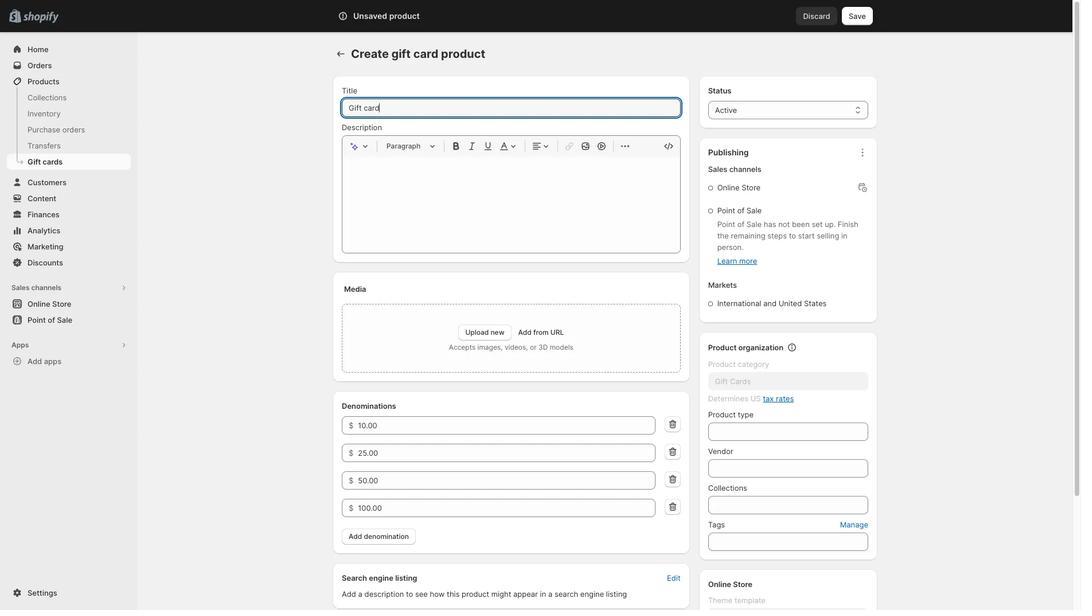 Task type: describe. For each thing, give the bounding box(es) containing it.
sales channels button
[[7, 280, 131, 296]]

description
[[342, 123, 382, 132]]

content link
[[7, 191, 131, 207]]

Product category text field
[[709, 372, 869, 391]]

card
[[414, 47, 439, 61]]

finances
[[28, 210, 60, 219]]

transfers
[[28, 141, 61, 150]]

determines us tax rates
[[709, 394, 794, 403]]

add denomination
[[349, 533, 409, 541]]

add from url button
[[519, 328, 564, 337]]

vendor
[[709, 447, 734, 456]]

home link
[[7, 41, 131, 57]]

markets
[[709, 281, 737, 290]]

analytics
[[28, 226, 60, 235]]

upload new button
[[459, 325, 512, 341]]

been
[[793, 220, 810, 229]]

1 $ text field from the top
[[358, 444, 656, 463]]

1 horizontal spatial point of sale
[[718, 206, 762, 215]]

the
[[718, 231, 729, 240]]

new
[[491, 328, 505, 337]]

apps button
[[7, 337, 131, 354]]

inventory
[[28, 109, 61, 118]]

videos,
[[505, 343, 528, 352]]

theme template
[[709, 596, 766, 605]]

online store inside button
[[28, 300, 71, 309]]

accepts images, videos, or 3d models
[[449, 343, 574, 352]]

see
[[416, 590, 428, 599]]

0 vertical spatial channels
[[730, 165, 762, 174]]

international and united states
[[718, 299, 827, 308]]

create
[[351, 47, 389, 61]]

Product type text field
[[709, 423, 869, 441]]

sales inside "sales channels" button
[[11, 284, 30, 292]]

active
[[716, 106, 738, 115]]

cards
[[43, 157, 63, 166]]

1 a from the left
[[358, 590, 363, 599]]

Tags text field
[[709, 533, 869, 552]]

type
[[738, 410, 754, 420]]

edit
[[667, 574, 681, 583]]

title
[[342, 86, 358, 95]]

point inside point of sale has not been set up. finish the remaining steps to start selling in person. learn more
[[718, 220, 736, 229]]

how
[[430, 590, 445, 599]]

description
[[365, 590, 404, 599]]

1 $ from the top
[[349, 421, 354, 430]]

from
[[534, 328, 549, 337]]

transfers link
[[7, 138, 131, 154]]

product category
[[709, 360, 770, 369]]

models
[[550, 343, 574, 352]]

publishing
[[709, 147, 749, 157]]

organization
[[739, 343, 784, 352]]

states
[[805, 299, 827, 308]]

set
[[812, 220, 823, 229]]

store inside the online store link
[[52, 300, 71, 309]]

purchase
[[28, 125, 60, 134]]

add a description to see how this product might appear in a search engine listing
[[342, 590, 627, 599]]

orders
[[28, 61, 52, 70]]

unsaved
[[354, 11, 388, 21]]

product for product organization
[[709, 343, 737, 352]]

rates
[[777, 394, 794, 403]]

2 a from the left
[[549, 590, 553, 599]]

edit button
[[661, 570, 688, 587]]

gift cards link
[[7, 154, 131, 170]]

add for add denomination
[[349, 533, 362, 541]]

add denomination button
[[342, 529, 416, 545]]

Title text field
[[342, 99, 681, 117]]

discounts link
[[7, 255, 131, 271]]

unsaved product
[[354, 11, 420, 21]]

has
[[764, 220, 777, 229]]

finish
[[838, 220, 859, 229]]

4 $ from the top
[[349, 504, 354, 513]]

of inside "button"
[[48, 316, 55, 325]]

add for add from url
[[519, 328, 532, 337]]

paragraph button
[[382, 139, 440, 153]]

template
[[735, 596, 766, 605]]

2 vertical spatial product
[[462, 590, 490, 599]]

orders
[[62, 125, 85, 134]]

category
[[738, 360, 770, 369]]

create gift card product
[[351, 47, 486, 61]]

settings link
[[7, 585, 131, 601]]

purchase orders link
[[7, 122, 131, 138]]

online store button
[[0, 296, 138, 312]]

remaining
[[731, 231, 766, 240]]

0 vertical spatial of
[[738, 206, 745, 215]]

products link
[[7, 73, 131, 90]]

product for product category
[[709, 360, 736, 369]]

inventory link
[[7, 106, 131, 122]]

search
[[555, 590, 579, 599]]

add apps button
[[7, 354, 131, 370]]

orders link
[[7, 57, 131, 73]]

$ text field
[[358, 417, 656, 435]]

theme
[[709, 596, 733, 605]]

upload
[[466, 328, 489, 337]]

discard button
[[797, 7, 838, 25]]

online store link
[[7, 296, 131, 312]]



Task type: locate. For each thing, give the bounding box(es) containing it.
to inside point of sale has not been set up. finish the remaining steps to start selling in person. learn more
[[790, 231, 797, 240]]

paragraph
[[387, 142, 421, 150]]

store down "sales channels" button
[[52, 300, 71, 309]]

0 horizontal spatial sales channels
[[11, 284, 61, 292]]

sales down 'publishing'
[[709, 165, 728, 174]]

online store up theme template
[[709, 580, 753, 589]]

customers link
[[7, 174, 131, 191]]

1 horizontal spatial a
[[549, 590, 553, 599]]

search inside button
[[389, 11, 414, 21]]

engine
[[369, 574, 394, 583], [581, 590, 604, 599]]

learn more link
[[718, 257, 758, 266]]

0 vertical spatial search
[[389, 11, 414, 21]]

sales channels inside "sales channels" button
[[11, 284, 61, 292]]

up.
[[825, 220, 836, 229]]

2 vertical spatial $ text field
[[358, 499, 656, 518]]

search for search
[[389, 11, 414, 21]]

save
[[849, 11, 867, 21]]

determines
[[709, 394, 749, 403]]

channels
[[730, 165, 762, 174], [31, 284, 61, 292]]

3 $ from the top
[[349, 476, 354, 486]]

purchase orders
[[28, 125, 85, 134]]

$ text field
[[358, 444, 656, 463], [358, 472, 656, 490], [358, 499, 656, 518]]

home
[[28, 45, 49, 54]]

save button
[[842, 7, 874, 25]]

to left start
[[790, 231, 797, 240]]

2 vertical spatial store
[[734, 580, 753, 589]]

add for add apps
[[28, 357, 42, 366]]

accepts
[[449, 343, 476, 352]]

add from url
[[519, 328, 564, 337]]

0 vertical spatial sales channels
[[709, 165, 762, 174]]

add left apps
[[28, 357, 42, 366]]

collections down 'vendor'
[[709, 484, 748, 493]]

online down "sales channels" button
[[28, 300, 50, 309]]

denomination
[[364, 533, 409, 541]]

point of sale inside "button"
[[28, 316, 72, 325]]

engine right search
[[581, 590, 604, 599]]

2 vertical spatial point
[[28, 316, 46, 325]]

2 $ from the top
[[349, 449, 354, 458]]

sale inside point of sale has not been set up. finish the remaining steps to start selling in person. learn more
[[747, 220, 762, 229]]

search up description
[[342, 574, 367, 583]]

0 vertical spatial online store
[[718, 183, 761, 192]]

$
[[349, 421, 354, 430], [349, 449, 354, 458], [349, 476, 354, 486], [349, 504, 354, 513]]

search button
[[370, 7, 703, 25]]

product organization
[[709, 343, 784, 352]]

1 product from the top
[[709, 343, 737, 352]]

1 vertical spatial point
[[718, 220, 736, 229]]

in
[[842, 231, 848, 240], [540, 590, 547, 599]]

discard
[[804, 11, 831, 21]]

more
[[740, 257, 758, 266]]

settings
[[28, 589, 57, 598]]

1 vertical spatial $ text field
[[358, 472, 656, 490]]

0 vertical spatial $ text field
[[358, 444, 656, 463]]

0 horizontal spatial point of sale
[[28, 316, 72, 325]]

url
[[551, 328, 564, 337]]

2 product from the top
[[709, 360, 736, 369]]

0 horizontal spatial channels
[[31, 284, 61, 292]]

steps
[[768, 231, 787, 240]]

product right 'card' on the left top of page
[[441, 47, 486, 61]]

1 vertical spatial listing
[[607, 590, 627, 599]]

tax
[[763, 394, 774, 403]]

online down 'publishing'
[[718, 183, 740, 192]]

1 vertical spatial channels
[[31, 284, 61, 292]]

0 horizontal spatial listing
[[396, 574, 418, 583]]

images,
[[478, 343, 503, 352]]

point of sale link
[[7, 312, 131, 328]]

product down "product organization"
[[709, 360, 736, 369]]

collections up inventory
[[28, 93, 67, 102]]

gift
[[392, 47, 411, 61]]

in down finish
[[842, 231, 848, 240]]

1 vertical spatial sales channels
[[11, 284, 61, 292]]

0 vertical spatial listing
[[396, 574, 418, 583]]

1 horizontal spatial channels
[[730, 165, 762, 174]]

0 vertical spatial store
[[742, 183, 761, 192]]

engine up description
[[369, 574, 394, 583]]

us
[[751, 394, 761, 403]]

0 vertical spatial collections
[[28, 93, 67, 102]]

might
[[492, 590, 512, 599]]

analytics link
[[7, 223, 131, 239]]

product type
[[709, 410, 754, 420]]

1 vertical spatial online store
[[28, 300, 71, 309]]

point of sale has not been set up. finish the remaining steps to start selling in person. learn more
[[718, 220, 859, 266]]

1 horizontal spatial collections
[[709, 484, 748, 493]]

1 vertical spatial online
[[28, 300, 50, 309]]

0 vertical spatial to
[[790, 231, 797, 240]]

0 horizontal spatial to
[[406, 590, 413, 599]]

add apps
[[28, 357, 61, 366]]

store up theme template
[[734, 580, 753, 589]]

0 vertical spatial in
[[842, 231, 848, 240]]

apps
[[11, 341, 29, 350]]

0 horizontal spatial engine
[[369, 574, 394, 583]]

status
[[709, 86, 732, 95]]

0 vertical spatial point of sale
[[718, 206, 762, 215]]

1 vertical spatial engine
[[581, 590, 604, 599]]

1 vertical spatial to
[[406, 590, 413, 599]]

point of sale down the online store link
[[28, 316, 72, 325]]

a
[[358, 590, 363, 599], [549, 590, 553, 599]]

search right unsaved
[[389, 11, 414, 21]]

a left description
[[358, 590, 363, 599]]

add left denomination
[[349, 533, 362, 541]]

3 $ text field from the top
[[358, 499, 656, 518]]

0 horizontal spatial in
[[540, 590, 547, 599]]

in inside point of sale has not been set up. finish the remaining steps to start selling in person. learn more
[[842, 231, 848, 240]]

0 vertical spatial sale
[[747, 206, 762, 215]]

denominations
[[342, 402, 396, 411]]

2 vertical spatial online store
[[709, 580, 753, 589]]

point of sale up remaining
[[718, 206, 762, 215]]

0 horizontal spatial search
[[342, 574, 367, 583]]

marketing link
[[7, 239, 131, 255]]

1 vertical spatial collections
[[709, 484, 748, 493]]

tags
[[709, 521, 726, 530]]

3 product from the top
[[709, 410, 736, 420]]

united
[[779, 299, 803, 308]]

product down determines
[[709, 410, 736, 420]]

1 horizontal spatial engine
[[581, 590, 604, 599]]

channels down 'publishing'
[[730, 165, 762, 174]]

sales channels
[[709, 165, 762, 174], [11, 284, 61, 292]]

upload new
[[466, 328, 505, 337]]

add
[[519, 328, 532, 337], [28, 357, 42, 366], [349, 533, 362, 541], [342, 590, 356, 599]]

customers
[[28, 178, 67, 187]]

1 horizontal spatial search
[[389, 11, 414, 21]]

0 vertical spatial sales
[[709, 165, 728, 174]]

1 vertical spatial product
[[709, 360, 736, 369]]

listing right search
[[607, 590, 627, 599]]

0 horizontal spatial collections
[[28, 93, 67, 102]]

point of sale button
[[0, 312, 138, 328]]

2 vertical spatial product
[[709, 410, 736, 420]]

online store down "sales channels" button
[[28, 300, 71, 309]]

1 vertical spatial sale
[[747, 220, 762, 229]]

0 vertical spatial engine
[[369, 574, 394, 583]]

1 horizontal spatial listing
[[607, 590, 627, 599]]

of inside point of sale has not been set up. finish the remaining steps to start selling in person. learn more
[[738, 220, 745, 229]]

3d
[[539, 343, 548, 352]]

in right appear on the left of the page
[[540, 590, 547, 599]]

2 vertical spatial sale
[[57, 316, 72, 325]]

product
[[389, 11, 420, 21], [441, 47, 486, 61], [462, 590, 490, 599]]

search
[[389, 11, 414, 21], [342, 574, 367, 583]]

listing up see
[[396, 574, 418, 583]]

1 vertical spatial in
[[540, 590, 547, 599]]

1 vertical spatial store
[[52, 300, 71, 309]]

product for product type
[[709, 410, 736, 420]]

product right this
[[462, 590, 490, 599]]

product right unsaved
[[389, 11, 420, 21]]

add left from
[[519, 328, 532, 337]]

0 vertical spatial point
[[718, 206, 736, 215]]

online inside the online store link
[[28, 300, 50, 309]]

0 horizontal spatial a
[[358, 590, 363, 599]]

add for add a description to see how this product might appear in a search engine listing
[[342, 590, 356, 599]]

person.
[[718, 243, 744, 252]]

start
[[799, 231, 815, 240]]

point inside "button"
[[28, 316, 46, 325]]

this
[[447, 590, 460, 599]]

product up product category
[[709, 343, 737, 352]]

1 horizontal spatial sales
[[709, 165, 728, 174]]

1 horizontal spatial sales channels
[[709, 165, 762, 174]]

listing
[[396, 574, 418, 583], [607, 590, 627, 599]]

search engine listing
[[342, 574, 418, 583]]

0 vertical spatial product
[[389, 11, 420, 21]]

online store down 'publishing'
[[718, 183, 761, 192]]

marketing
[[28, 242, 63, 251]]

2 vertical spatial online
[[709, 580, 732, 589]]

gift cards
[[28, 157, 63, 166]]

point of sale
[[718, 206, 762, 215], [28, 316, 72, 325]]

search for search engine listing
[[342, 574, 367, 583]]

2 $ text field from the top
[[358, 472, 656, 490]]

2 vertical spatial of
[[48, 316, 55, 325]]

0 vertical spatial product
[[709, 343, 737, 352]]

tax rates link
[[763, 394, 794, 403]]

sale inside "button"
[[57, 316, 72, 325]]

Vendor text field
[[709, 460, 869, 478]]

discounts
[[28, 258, 63, 267]]

Collections text field
[[709, 496, 869, 515]]

finances link
[[7, 207, 131, 223]]

or
[[530, 343, 537, 352]]

add down search engine listing
[[342, 590, 356, 599]]

channels down discounts
[[31, 284, 61, 292]]

0 vertical spatial online
[[718, 183, 740, 192]]

sales channels down 'publishing'
[[709, 165, 762, 174]]

media
[[344, 285, 366, 294]]

sales down discounts
[[11, 284, 30, 292]]

point
[[718, 206, 736, 215], [718, 220, 736, 229], [28, 316, 46, 325]]

sales channels down discounts
[[11, 284, 61, 292]]

a left search
[[549, 590, 553, 599]]

0 horizontal spatial sales
[[11, 284, 30, 292]]

learn
[[718, 257, 738, 266]]

online up theme
[[709, 580, 732, 589]]

collections
[[28, 93, 67, 102], [709, 484, 748, 493]]

1 vertical spatial search
[[342, 574, 367, 583]]

1 horizontal spatial in
[[842, 231, 848, 240]]

channels inside button
[[31, 284, 61, 292]]

selling
[[817, 231, 840, 240]]

1 vertical spatial point of sale
[[28, 316, 72, 325]]

1 horizontal spatial to
[[790, 231, 797, 240]]

store down 'publishing'
[[742, 183, 761, 192]]

shopify image
[[23, 12, 59, 23]]

1 vertical spatial sales
[[11, 284, 30, 292]]

not
[[779, 220, 790, 229]]

1 vertical spatial product
[[441, 47, 486, 61]]

products
[[28, 77, 60, 86]]

1 vertical spatial of
[[738, 220, 745, 229]]

to left see
[[406, 590, 413, 599]]



Task type: vqa. For each thing, say whether or not it's contained in the screenshot.
right "Online Store" link
no



